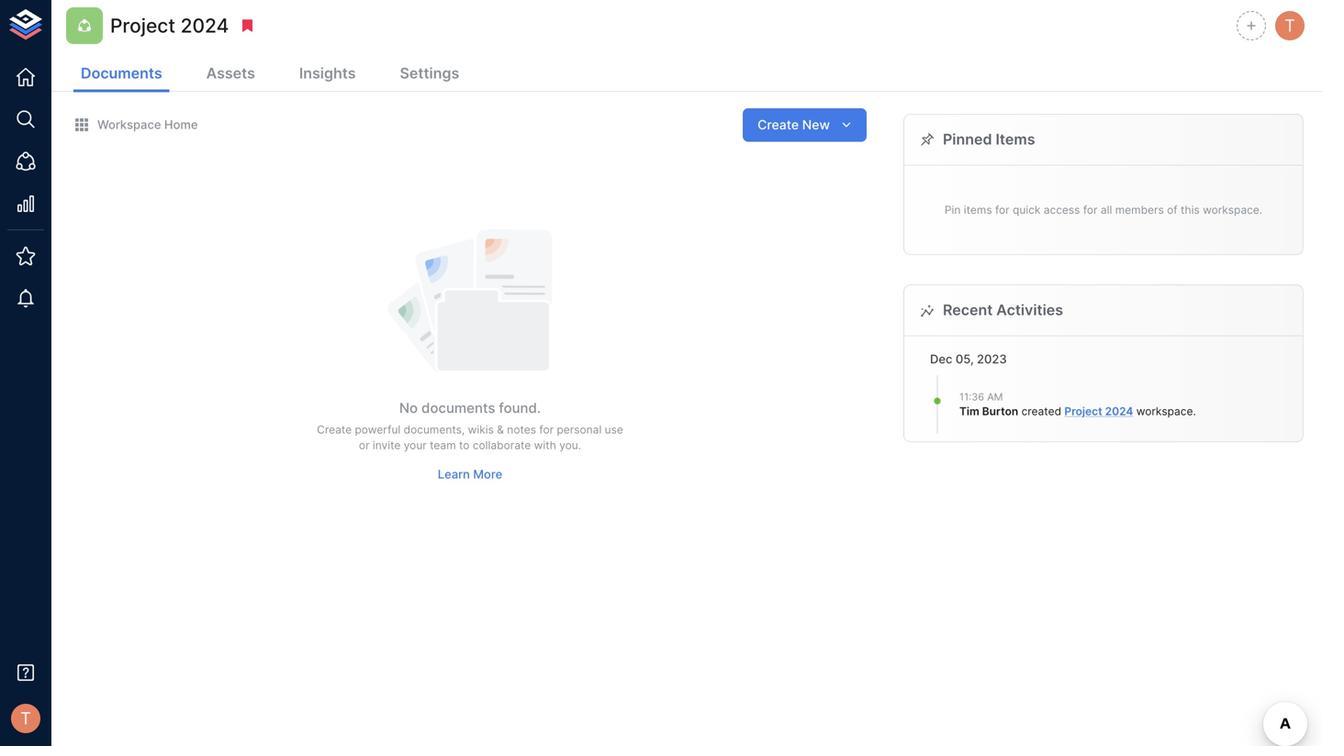 Task type: vqa. For each thing, say whether or not it's contained in the screenshot.
top T button
yes



Task type: locate. For each thing, give the bounding box(es) containing it.
1 vertical spatial create
[[317, 423, 352, 437]]

create left powerful
[[317, 423, 352, 437]]

found.
[[499, 400, 541, 416]]

project inside the 11:36 am tim burton created project 2024 workspace .
[[1065, 405, 1102, 418]]

members
[[1115, 203, 1164, 217]]

learn more button
[[433, 461, 507, 489]]

create
[[758, 117, 799, 132], [317, 423, 352, 437]]

no
[[399, 400, 418, 416]]

all
[[1101, 203, 1112, 217]]

new
[[802, 117, 830, 132]]

notes
[[507, 423, 536, 437]]

project right created
[[1065, 405, 1102, 418]]

11:36
[[959, 391, 984, 403]]

documents
[[81, 64, 162, 82]]

1 horizontal spatial 2024
[[1105, 405, 1133, 418]]

quick
[[1013, 203, 1041, 217]]

1 vertical spatial 2024
[[1105, 405, 1133, 418]]

2024 left the remove bookmark icon
[[181, 14, 229, 37]]

invite
[[373, 439, 401, 452]]

workspace home
[[97, 117, 198, 132]]

items
[[964, 203, 992, 217]]

0 horizontal spatial project
[[110, 14, 175, 37]]

your
[[404, 439, 427, 452]]

for left all
[[1083, 203, 1098, 217]]

0 vertical spatial create
[[758, 117, 799, 132]]

workspace.
[[1203, 203, 1263, 217]]

1 horizontal spatial project
[[1065, 405, 1102, 418]]

workspace
[[97, 117, 161, 132]]

project
[[110, 14, 175, 37], [1065, 405, 1102, 418]]

or
[[359, 439, 370, 452]]

insights
[[299, 64, 356, 82]]

create left new
[[758, 117, 799, 132]]

learn
[[438, 468, 470, 482]]

powerful
[[355, 423, 401, 437]]

1 vertical spatial t button
[[6, 699, 46, 739]]

pinned
[[943, 130, 992, 148]]

0 vertical spatial t
[[1285, 15, 1295, 36]]

0 horizontal spatial for
[[539, 423, 554, 437]]

project 2024 link
[[1065, 405, 1133, 418]]

0 vertical spatial 2024
[[181, 14, 229, 37]]

project up documents on the left
[[110, 14, 175, 37]]

t
[[1285, 15, 1295, 36], [20, 709, 31, 729]]

1 vertical spatial project
[[1065, 405, 1102, 418]]

0 horizontal spatial create
[[317, 423, 352, 437]]

create new button
[[743, 108, 867, 142]]

burton
[[982, 405, 1018, 418]]

for
[[995, 203, 1010, 217], [1083, 203, 1098, 217], [539, 423, 554, 437]]

insights link
[[292, 57, 363, 92]]

assets link
[[199, 57, 262, 92]]

for left quick
[[995, 203, 1010, 217]]

documents,
[[404, 423, 465, 437]]

recent activities
[[943, 301, 1063, 319]]

settings link
[[393, 57, 467, 92]]

for up the with
[[539, 423, 554, 437]]

pin items for quick access for all members of this workspace.
[[945, 203, 1263, 217]]

1 vertical spatial t
[[20, 709, 31, 729]]

more
[[473, 468, 502, 482]]

1 horizontal spatial t button
[[1273, 8, 1307, 43]]

workspace home link
[[73, 117, 198, 133]]

t button
[[1273, 8, 1307, 43], [6, 699, 46, 739]]

2024 left workspace
[[1105, 405, 1133, 418]]

0 horizontal spatial t button
[[6, 699, 46, 739]]

assets
[[206, 64, 255, 82]]

create inside no documents found. create powerful documents, wikis & notes for personal use or invite your team to collaborate with you.
[[317, 423, 352, 437]]

1 horizontal spatial create
[[758, 117, 799, 132]]

personal
[[557, 423, 602, 437]]

tim
[[959, 405, 980, 418]]

2024
[[181, 14, 229, 37], [1105, 405, 1133, 418]]



Task type: describe. For each thing, give the bounding box(es) containing it.
create inside create new button
[[758, 117, 799, 132]]

pin
[[945, 203, 961, 217]]

remove bookmark image
[[239, 17, 256, 34]]

you.
[[559, 439, 581, 452]]

settings
[[400, 64, 459, 82]]

wikis
[[468, 423, 494, 437]]

collaborate
[[473, 439, 531, 452]]

of
[[1167, 203, 1178, 217]]

0 horizontal spatial t
[[20, 709, 31, 729]]

&
[[497, 423, 504, 437]]

2024 inside the 11:36 am tim burton created project 2024 workspace .
[[1105, 405, 1133, 418]]

0 vertical spatial project
[[110, 14, 175, 37]]

dec 05, 2023
[[930, 352, 1007, 366]]

learn more
[[438, 468, 502, 482]]

1 horizontal spatial for
[[995, 203, 1010, 217]]

documents
[[421, 400, 495, 416]]

to
[[459, 439, 470, 452]]

dec
[[930, 352, 953, 366]]

recent
[[943, 301, 993, 319]]

11:36 am tim burton created project 2024 workspace .
[[959, 391, 1196, 418]]

am
[[987, 391, 1003, 403]]

use
[[605, 423, 623, 437]]

home
[[164, 117, 198, 132]]

.
[[1193, 405, 1196, 418]]

created
[[1022, 405, 1061, 418]]

2 horizontal spatial for
[[1083, 203, 1098, 217]]

0 horizontal spatial 2024
[[181, 14, 229, 37]]

access
[[1044, 203, 1080, 217]]

2023
[[977, 352, 1007, 366]]

project 2024
[[110, 14, 229, 37]]

for inside no documents found. create powerful documents, wikis & notes for personal use or invite your team to collaborate with you.
[[539, 423, 554, 437]]

team
[[430, 439, 456, 452]]

create new
[[758, 117, 830, 132]]

workspace
[[1136, 405, 1193, 418]]

05,
[[956, 352, 974, 366]]

pinned items
[[943, 130, 1035, 148]]

items
[[996, 130, 1035, 148]]

activities
[[996, 301, 1063, 319]]

with
[[534, 439, 556, 452]]

no documents found. create powerful documents, wikis & notes for personal use or invite your team to collaborate with you.
[[317, 400, 623, 452]]

1 horizontal spatial t
[[1285, 15, 1295, 36]]

0 vertical spatial t button
[[1273, 8, 1307, 43]]

documents link
[[73, 57, 170, 92]]

this
[[1181, 203, 1200, 217]]



